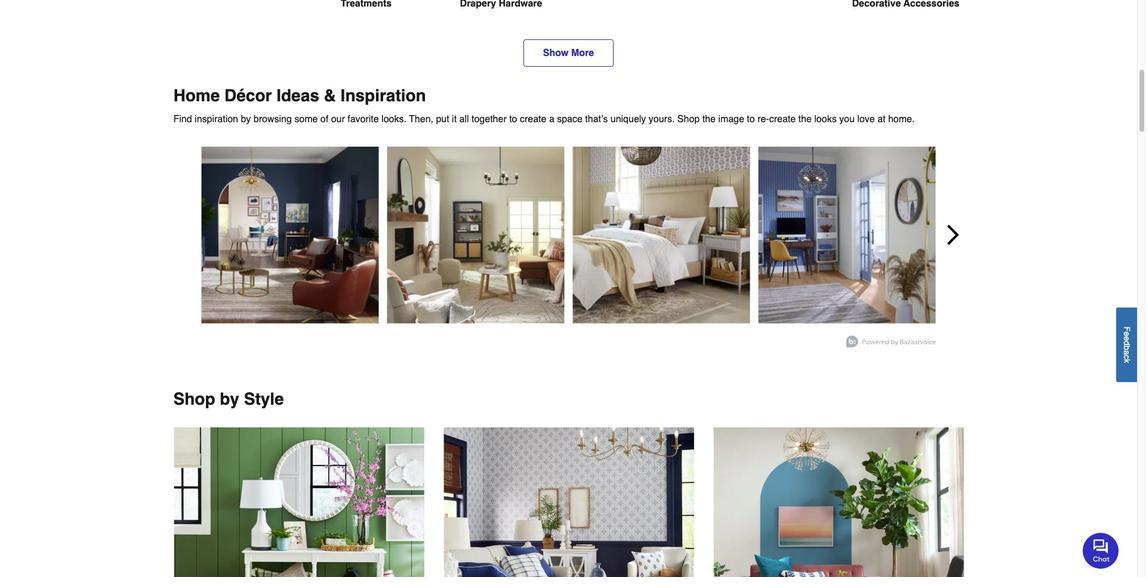 Task type: vqa. For each thing, say whether or not it's contained in the screenshot.
looks
yes



Task type: describe. For each thing, give the bounding box(es) containing it.
uploaded image of everglade deck: 5011-3, origin 21 gold metal base with wood top rolling kitche⁠... image
[[201, 147, 379, 324]]

&
[[324, 86, 336, 105]]

2 e from the top
[[1122, 336, 1132, 341]]

c
[[1122, 355, 1132, 359]]

show more
[[543, 48, 594, 58]]

next slide - media carousel image
[[940, 223, 964, 247]]

all
[[459, 114, 469, 125]]

put
[[436, 114, 449, 125]]

find
[[173, 114, 192, 125]]

browsing
[[254, 114, 292, 125]]

1 the from the left
[[702, 114, 716, 125]]

f e e d b a c k button
[[1116, 308, 1137, 382]]

a bright white room with a blue paint accent, a pink couch, and a large fiddle-leaf fig plant. image
[[713, 428, 964, 578]]

find inspiration by browsing some of our favorite looks. then, put it all together to create a space that's uniquely yours. shop the image to re-create the looks you love at home.
[[173, 114, 915, 125]]

1 e from the top
[[1122, 332, 1132, 336]]

some
[[294, 114, 318, 125]]

2 create from the left
[[769, 114, 796, 125]]

re-
[[758, 114, 769, 125]]

home décor ideas & inspiration
[[173, 86, 426, 105]]

0 horizontal spatial shop
[[173, 390, 215, 409]]

uploaded image of origin 21 soren 5-light matte black transitional dry rated chandelier | elw280⁠... image
[[387, 147, 564, 324]]

home.
[[888, 114, 915, 125]]

chat invite button image
[[1083, 533, 1119, 569]]

2 the from the left
[[798, 114, 812, 125]]

love
[[857, 114, 875, 125]]

at
[[878, 114, 885, 125]]

1 horizontal spatial by
[[241, 114, 251, 125]]

space
[[557, 114, 583, 125]]

décor
[[224, 86, 272, 105]]

0 vertical spatial shop
[[677, 114, 700, 125]]

a living room with accent wallpaper, beige couches, and a glass coffee table. image
[[443, 428, 694, 578]]

you
[[839, 114, 855, 125]]

style
[[244, 390, 284, 409]]



Task type: locate. For each thing, give the bounding box(es) containing it.
f e e d b a c k
[[1122, 327, 1132, 363]]

by down décor in the left of the page
[[241, 114, 251, 125]]

1 to from the left
[[509, 114, 517, 125]]

image
[[718, 114, 744, 125]]

a up k
[[1122, 350, 1132, 355]]

home
[[173, 86, 220, 105]]

1 vertical spatial a
[[1122, 350, 1132, 355]]

1 horizontal spatial to
[[747, 114, 755, 125]]

to right together
[[509, 114, 517, 125]]

e up the "b"
[[1122, 336, 1132, 341]]

d
[[1122, 341, 1132, 346]]

1 horizontal spatial the
[[798, 114, 812, 125]]

more
[[571, 48, 594, 58]]

it
[[452, 114, 457, 125]]

0 horizontal spatial a
[[549, 114, 554, 125]]

b
[[1122, 346, 1132, 350]]

a
[[549, 114, 554, 125], [1122, 350, 1132, 355]]

looks
[[814, 114, 837, 125]]

show
[[543, 48, 569, 58]]

1 create from the left
[[520, 114, 546, 125]]

our
[[331, 114, 345, 125]]

uploaded image of by the sea: hgsw3344, stainmaster waterproof innsbruck valley oak 12-mm t x 8-⁠... image
[[758, 147, 936, 324]]

0 horizontal spatial create
[[520, 114, 546, 125]]

1 horizontal spatial shop
[[677, 114, 700, 125]]

0 horizontal spatial to
[[509, 114, 517, 125]]

uploaded image of ivory brown: 6006-1c, allen + roth 31.2-sq ft black vinyl floral self-adhesive⁠... image
[[573, 147, 750, 324]]

0 vertical spatial a
[[549, 114, 554, 125]]

a home entryway with a bright green wall and a white console table decorated with various decor. image
[[173, 428, 424, 578]]

list
[[197, 147, 940, 327]]

show more button
[[523, 39, 614, 67]]

to
[[509, 114, 517, 125], [747, 114, 755, 125]]

inspiration
[[195, 114, 238, 125]]

the left image
[[702, 114, 716, 125]]

the
[[702, 114, 716, 125], [798, 114, 812, 125]]

the left "looks" on the top of page
[[798, 114, 812, 125]]

a left space
[[549, 114, 554, 125]]

2 to from the left
[[747, 114, 755, 125]]

inspiration
[[341, 86, 426, 105]]

1 horizontal spatial a
[[1122, 350, 1132, 355]]

yours.
[[649, 114, 675, 125]]

shop
[[677, 114, 700, 125], [173, 390, 215, 409]]

by left style
[[220, 390, 239, 409]]

together
[[472, 114, 507, 125]]

by
[[241, 114, 251, 125], [220, 390, 239, 409]]

favorite
[[348, 114, 379, 125]]

ideas
[[276, 86, 319, 105]]

0 horizontal spatial the
[[702, 114, 716, 125]]

0 horizontal spatial by
[[220, 390, 239, 409]]

e
[[1122, 332, 1132, 336], [1122, 336, 1132, 341]]

to left re-
[[747, 114, 755, 125]]

of
[[320, 114, 328, 125]]

1 vertical spatial shop
[[173, 390, 215, 409]]

that's
[[585, 114, 608, 125]]

then,
[[409, 114, 433, 125]]

region
[[150, 147, 964, 354]]

shop by style
[[173, 390, 284, 409]]

create left "looks" on the top of page
[[769, 114, 796, 125]]

1 horizontal spatial create
[[769, 114, 796, 125]]

a inside button
[[1122, 350, 1132, 355]]

uniquely
[[610, 114, 646, 125]]

looks.
[[381, 114, 406, 125]]

0 vertical spatial by
[[241, 114, 251, 125]]

f
[[1122, 327, 1132, 332]]

1 vertical spatial by
[[220, 390, 239, 409]]

create
[[520, 114, 546, 125], [769, 114, 796, 125]]

create left space
[[520, 114, 546, 125]]

k
[[1122, 359, 1132, 363]]

e up "d"
[[1122, 332, 1132, 336]]



